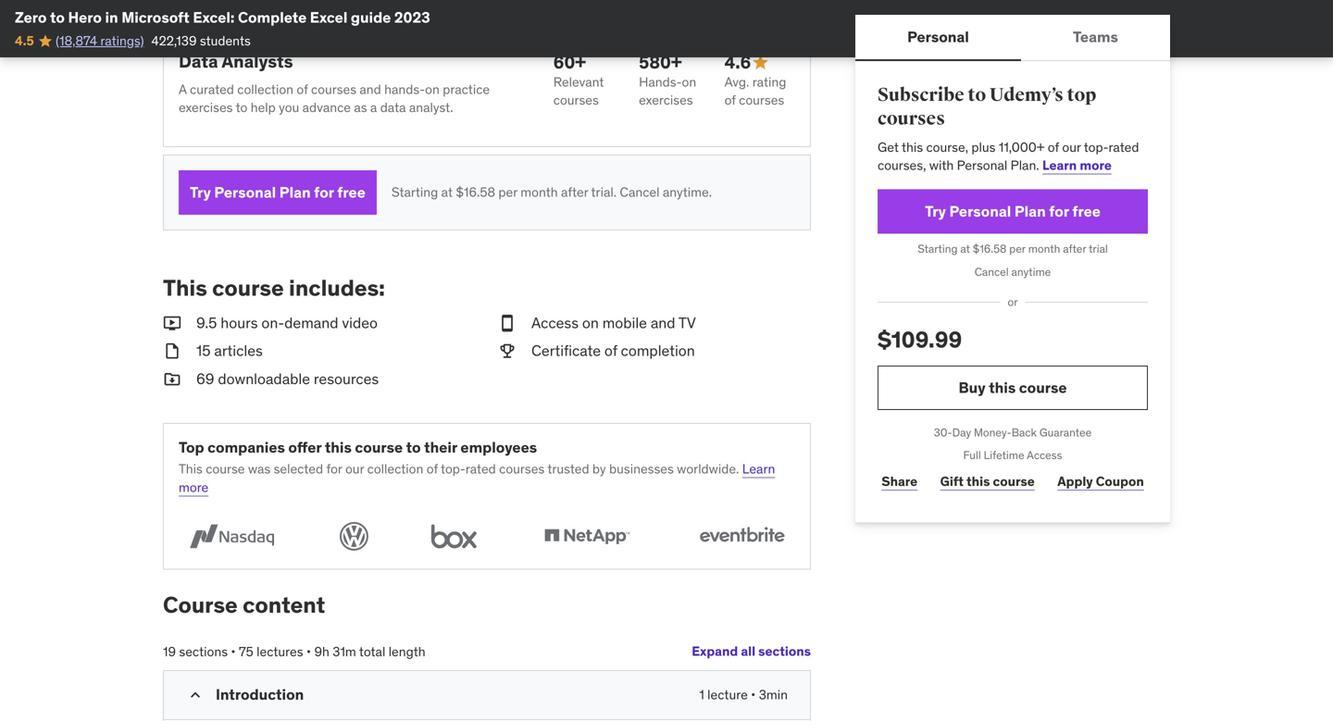 Task type: locate. For each thing, give the bounding box(es) containing it.
after left trial.
[[561, 184, 589, 201]]

personal down help
[[214, 183, 276, 202]]

11,000+
[[999, 139, 1045, 155]]

1 horizontal spatial cancel
[[975, 265, 1009, 279]]

demand
[[285, 313, 339, 332]]

coupon
[[1097, 473, 1145, 490]]

small image
[[498, 341, 517, 362], [186, 687, 205, 705]]

this up courses,
[[902, 139, 924, 155]]

1 horizontal spatial learn more
[[1043, 157, 1112, 174]]

after left trial
[[1064, 242, 1087, 256]]

access on mobile and tv
[[532, 313, 696, 332]]

per inside starting at $16.58 per month after trial cancel anytime
[[1010, 242, 1026, 256]]

after inside thrive in your career element
[[561, 184, 589, 201]]

try personal plan for free for left "try personal plan for free" link
[[190, 183, 366, 202]]

learn more down employees
[[179, 461, 776, 496]]

0 vertical spatial and
[[360, 81, 381, 98]]

small image
[[752, 53, 770, 72], [163, 313, 182, 334], [498, 313, 517, 334], [163, 341, 182, 362], [163, 369, 182, 390]]

try personal plan for free inside thrive in your career element
[[190, 183, 366, 202]]

collection inside "great for data analysts a curated collection of courses and hands-on practice exercises to help you advance as a data analyst."
[[237, 81, 294, 98]]

this for this course includes:
[[163, 274, 207, 302]]

0 vertical spatial learn more link
[[1043, 157, 1112, 174]]

on left the mobile
[[583, 313, 599, 332]]

0 vertical spatial access
[[532, 313, 579, 332]]

0 horizontal spatial learn
[[743, 461, 776, 478]]

month up anytime on the right
[[1029, 242, 1061, 256]]

ratings)
[[100, 32, 144, 49]]

was
[[248, 461, 271, 478]]

2 horizontal spatial •
[[751, 687, 756, 704]]

0 horizontal spatial and
[[360, 81, 381, 98]]

1 horizontal spatial month
[[1029, 242, 1061, 256]]

top companies offer this course to their employees
[[179, 438, 537, 457]]

1 horizontal spatial free
[[1073, 202, 1101, 221]]

our inside get this course, plus 11,000+ of our top-rated courses, with personal plan.
[[1063, 139, 1082, 155]]

0 horizontal spatial cancel
[[620, 184, 660, 201]]

learn right worldwide.
[[743, 461, 776, 478]]

0 horizontal spatial •
[[231, 644, 236, 660]]

at inside starting at $16.58 per month after trial cancel anytime
[[961, 242, 971, 256]]

1
[[700, 687, 705, 704]]

certificate
[[532, 342, 601, 360]]

data analysts link
[[179, 50, 293, 72]]

0 vertical spatial starting
[[392, 184, 438, 201]]

0 vertical spatial at
[[442, 184, 453, 201]]

buy
[[959, 378, 986, 397]]

plan down plan.
[[1015, 202, 1046, 221]]

month for trial.
[[521, 184, 558, 201]]

personal up subscribe
[[908, 27, 970, 46]]

1 horizontal spatial learn more link
[[1043, 157, 1112, 174]]

this course includes:
[[163, 274, 385, 302]]

personal inside personal button
[[908, 27, 970, 46]]

relevant
[[554, 74, 604, 90]]

advance
[[303, 99, 351, 116]]

and left tv on the right of the page
[[651, 313, 676, 332]]

collection for analysts
[[237, 81, 294, 98]]

1 horizontal spatial small image
[[498, 341, 517, 362]]

in
[[105, 8, 118, 27]]

sections right 19
[[179, 644, 228, 660]]

small image left certificate
[[498, 341, 517, 362]]

try personal plan for free link down you
[[179, 170, 377, 215]]

free inside thrive in your career element
[[337, 183, 366, 202]]

worldwide.
[[677, 461, 740, 478]]

1 vertical spatial rated
[[466, 461, 496, 478]]

exercises down curated
[[179, 99, 233, 116]]

2 horizontal spatial on
[[682, 74, 697, 90]]

per
[[499, 184, 518, 201], [1010, 242, 1026, 256]]

exercises down hands-
[[639, 92, 693, 108]]

cancel right trial.
[[620, 184, 660, 201]]

top-
[[1084, 139, 1109, 155], [441, 461, 466, 478]]

0 horizontal spatial access
[[532, 313, 579, 332]]

small image for 15 articles
[[163, 341, 182, 362]]

more right plan.
[[1080, 157, 1112, 174]]

0 vertical spatial learn
[[1043, 157, 1078, 174]]

small image left introduction
[[186, 687, 205, 705]]

to right zero
[[50, 8, 65, 27]]

at for starting at $16.58 per month after trial. cancel anytime.
[[442, 184, 453, 201]]

course,
[[927, 139, 969, 155]]

for down the zero to hero in microsoft excel: complete excel guide 2023
[[212, 29, 227, 44]]

our
[[1063, 139, 1082, 155], [345, 461, 364, 478]]

learn more
[[1043, 157, 1112, 174], [179, 461, 776, 496]]

this up 9.5
[[163, 274, 207, 302]]

companies
[[208, 438, 285, 457]]

on-
[[262, 313, 285, 332]]

1 horizontal spatial per
[[1010, 242, 1026, 256]]

to inside 'subscribe to udemy's top courses'
[[968, 84, 987, 107]]

0 horizontal spatial exercises
[[179, 99, 233, 116]]

this right buy
[[990, 378, 1016, 397]]

nasdaq image
[[179, 519, 285, 554]]

0 vertical spatial rated
[[1109, 139, 1140, 155]]

cancel inside thrive in your career element
[[620, 184, 660, 201]]

1 vertical spatial per
[[1010, 242, 1026, 256]]

small image for 69 downloadable resources
[[163, 369, 182, 390]]

0 horizontal spatial our
[[345, 461, 364, 478]]

0 horizontal spatial top-
[[441, 461, 466, 478]]

more
[[1080, 157, 1112, 174], [179, 479, 209, 496]]

learn more link right plan.
[[1043, 157, 1112, 174]]

1 vertical spatial learn more
[[179, 461, 776, 496]]

0 horizontal spatial month
[[521, 184, 558, 201]]

more down top
[[179, 479, 209, 496]]

1 horizontal spatial $16.58
[[973, 242, 1007, 256]]

of down their
[[427, 461, 438, 478]]

0 horizontal spatial learn more
[[179, 461, 776, 496]]

day
[[953, 426, 972, 440]]

and up the a at the top
[[360, 81, 381, 98]]

top- down top
[[1084, 139, 1109, 155]]

personal up starting at $16.58 per month after trial cancel anytime
[[950, 202, 1012, 221]]

1 horizontal spatial rated
[[1109, 139, 1140, 155]]

after inside starting at $16.58 per month after trial cancel anytime
[[1064, 242, 1087, 256]]

this inside get this course, plus 11,000+ of our top-rated courses, with personal plan.
[[902, 139, 924, 155]]

$16.58 for starting at $16.58 per month after trial cancel anytime
[[973, 242, 1007, 256]]

1 horizontal spatial plan
[[1015, 202, 1046, 221]]

expand
[[692, 644, 738, 660]]

cancel
[[620, 184, 660, 201], [975, 265, 1009, 279]]

this for this course was selected for our collection of top-rated courses trusted by businesses worldwide.
[[179, 461, 203, 478]]

avg.
[[725, 74, 750, 90]]

excel
[[310, 8, 348, 27]]

courses down rating
[[739, 92, 785, 108]]

collection up help
[[237, 81, 294, 98]]

0 vertical spatial collection
[[237, 81, 294, 98]]

starting inside starting at $16.58 per month after trial cancel anytime
[[918, 242, 958, 256]]

this
[[163, 274, 207, 302], [179, 461, 203, 478]]

0 horizontal spatial at
[[442, 184, 453, 201]]

1 horizontal spatial exercises
[[639, 92, 693, 108]]

per inside thrive in your career element
[[499, 184, 518, 201]]

cancel inside starting at $16.58 per month after trial cancel anytime
[[975, 265, 1009, 279]]

• left 9h 31m
[[307, 644, 311, 660]]

starting
[[392, 184, 438, 201], [918, 242, 958, 256]]

• left "75"
[[231, 644, 236, 660]]

• left the 3min
[[751, 687, 756, 704]]

0 vertical spatial cancel
[[620, 184, 660, 201]]

month for trial
[[1029, 242, 1061, 256]]

on
[[682, 74, 697, 90], [425, 81, 440, 98], [583, 313, 599, 332]]

try personal plan for free down you
[[190, 183, 366, 202]]

learn more link for top companies offer this course to their employees
[[179, 461, 776, 496]]

money-
[[974, 426, 1012, 440]]

1 vertical spatial at
[[961, 242, 971, 256]]

on inside "great for data analysts a curated collection of courses and hands-on practice exercises to help you advance as a data analyst."
[[425, 81, 440, 98]]

0 horizontal spatial learn more link
[[179, 461, 776, 496]]

1 vertical spatial access
[[1027, 449, 1063, 463]]

top- down their
[[441, 461, 466, 478]]

guarantee
[[1040, 426, 1092, 440]]

buy this course button
[[878, 366, 1149, 410]]

anytime
[[1012, 265, 1052, 279]]

volkswagen image
[[334, 519, 375, 554]]

courses up advance
[[311, 81, 357, 98]]

group
[[164, 720, 811, 722]]

$16.58 inside thrive in your career element
[[456, 184, 496, 201]]

starting inside thrive in your career element
[[392, 184, 438, 201]]

thrive in your career element
[[163, 0, 811, 231]]

1 vertical spatial this
[[179, 461, 203, 478]]

learn right plan.
[[1043, 157, 1078, 174]]

subscribe
[[878, 84, 965, 107]]

and inside "great for data analysts a curated collection of courses and hands-on practice exercises to help you advance as a data analyst."
[[360, 81, 381, 98]]

0 horizontal spatial starting
[[392, 184, 438, 201]]

access down back
[[1027, 449, 1063, 463]]

teams button
[[1022, 15, 1171, 59]]

$16.58 inside starting at $16.58 per month after trial cancel anytime
[[973, 242, 1007, 256]]

for up anytime on the right
[[1050, 202, 1070, 221]]

starting at $16.58 per month after trial. cancel anytime.
[[392, 184, 712, 201]]

of down the avg.
[[725, 92, 736, 108]]

1 horizontal spatial access
[[1027, 449, 1063, 463]]

0 horizontal spatial small image
[[186, 687, 205, 705]]

personal down plus
[[958, 157, 1008, 174]]

1 vertical spatial and
[[651, 313, 676, 332]]

our right 11,000+
[[1063, 139, 1082, 155]]

0 vertical spatial month
[[521, 184, 558, 201]]

learn
[[1043, 157, 1078, 174], [743, 461, 776, 478]]

courses down relevant
[[554, 92, 599, 108]]

collection
[[237, 81, 294, 98], [367, 461, 424, 478]]

0 horizontal spatial on
[[425, 81, 440, 98]]

courses down employees
[[499, 461, 545, 478]]

1 horizontal spatial try
[[925, 202, 947, 221]]

19
[[163, 644, 176, 660]]

0 vertical spatial after
[[561, 184, 589, 201]]

per for trial
[[1010, 242, 1026, 256]]

•
[[231, 644, 236, 660], [307, 644, 311, 660], [751, 687, 756, 704]]

580+
[[639, 51, 682, 73]]

course left their
[[355, 438, 403, 457]]

sections inside expand all sections 'dropdown button'
[[759, 644, 811, 660]]

complete
[[238, 8, 307, 27]]

and
[[360, 81, 381, 98], [651, 313, 676, 332]]

580+ hands-on exercises
[[639, 51, 697, 108]]

1 vertical spatial collection
[[367, 461, 424, 478]]

free up trial
[[1073, 202, 1101, 221]]

0 vertical spatial $16.58
[[456, 184, 496, 201]]

1 lecture • 3min
[[700, 687, 788, 704]]

0 vertical spatial more
[[1080, 157, 1112, 174]]

tab list
[[856, 15, 1171, 61]]

employees
[[461, 438, 537, 457]]

1 vertical spatial month
[[1029, 242, 1061, 256]]

1 horizontal spatial our
[[1063, 139, 1082, 155]]

1 horizontal spatial at
[[961, 242, 971, 256]]

0 horizontal spatial free
[[337, 183, 366, 202]]

1 vertical spatial learn
[[743, 461, 776, 478]]

at inside thrive in your career element
[[442, 184, 453, 201]]

of up you
[[297, 81, 308, 98]]

starting at $16.58 per month after trial cancel anytime
[[918, 242, 1109, 279]]

0 horizontal spatial try personal plan for free
[[190, 183, 366, 202]]

$16.58
[[456, 184, 496, 201], [973, 242, 1007, 256]]

1 horizontal spatial top-
[[1084, 139, 1109, 155]]

1 horizontal spatial after
[[1064, 242, 1087, 256]]

this right offer at the bottom
[[325, 438, 352, 457]]

trial.
[[591, 184, 617, 201]]

avg. rating of courses
[[725, 74, 787, 108]]

sections right all
[[759, 644, 811, 660]]

learn more link down employees
[[179, 461, 776, 496]]

tab list containing personal
[[856, 15, 1171, 61]]

rated
[[1109, 139, 1140, 155], [466, 461, 496, 478]]

month inside starting at $16.58 per month after trial cancel anytime
[[1029, 242, 1061, 256]]

0 vertical spatial our
[[1063, 139, 1082, 155]]

1 vertical spatial $16.58
[[973, 242, 1007, 256]]

9h 31m
[[314, 644, 356, 660]]

plan for left "try personal plan for free" link
[[280, 183, 311, 202]]

plan for the rightmost "try personal plan for free" link
[[1015, 202, 1046, 221]]

1 horizontal spatial try personal plan for free
[[925, 202, 1101, 221]]

course up back
[[1020, 378, 1068, 397]]

our down the top companies offer this course to their employees
[[345, 461, 364, 478]]

as
[[354, 99, 367, 116]]

try personal plan for free link down plan.
[[878, 189, 1149, 234]]

0 horizontal spatial per
[[499, 184, 518, 201]]

starting down the with
[[918, 242, 958, 256]]

1 sections from the left
[[759, 644, 811, 660]]

plan inside thrive in your career element
[[280, 183, 311, 202]]

0 horizontal spatial $16.58
[[456, 184, 496, 201]]

learn more right plan.
[[1043, 157, 1112, 174]]

free down as at the top left of page
[[337, 183, 366, 202]]

introduction
[[216, 686, 304, 705]]

0 vertical spatial top-
[[1084, 139, 1109, 155]]

1 vertical spatial learn more link
[[179, 461, 776, 496]]

$109.99 buy this course
[[878, 326, 1068, 397]]

hours
[[221, 313, 258, 332]]

gift
[[941, 473, 964, 490]]

0 vertical spatial this
[[163, 274, 207, 302]]

personal
[[908, 27, 970, 46], [958, 157, 1008, 174], [214, 183, 276, 202], [950, 202, 1012, 221]]

netapp image
[[534, 519, 641, 554]]

zero
[[15, 8, 47, 27]]

0 horizontal spatial more
[[179, 479, 209, 496]]

try inside thrive in your career element
[[190, 183, 211, 202]]

1 vertical spatial after
[[1064, 242, 1087, 256]]

0 horizontal spatial plan
[[280, 183, 311, 202]]

for down the top companies offer this course to their employees
[[326, 461, 342, 478]]

month inside thrive in your career element
[[521, 184, 558, 201]]

exercises
[[639, 92, 693, 108], [179, 99, 233, 116]]

• for 1
[[751, 687, 756, 704]]

expand all sections
[[692, 644, 811, 660]]

1 horizontal spatial try personal plan for free link
[[878, 189, 1149, 234]]

starting down analyst.
[[392, 184, 438, 201]]

9.5
[[196, 313, 217, 332]]

0 horizontal spatial collection
[[237, 81, 294, 98]]

1 vertical spatial starting
[[918, 242, 958, 256]]

cancel up or
[[975, 265, 1009, 279]]

top- inside get this course, plus 11,000+ of our top-rated courses, with personal plan.
[[1084, 139, 1109, 155]]

trial
[[1089, 242, 1109, 256]]

collection down the top companies offer this course to their employees
[[367, 461, 424, 478]]

1 vertical spatial cancel
[[975, 265, 1009, 279]]

courses,
[[878, 157, 927, 174]]

0 horizontal spatial after
[[561, 184, 589, 201]]

access up certificate
[[532, 313, 579, 332]]

0 vertical spatial learn more
[[1043, 157, 1112, 174]]

learn inside the learn more
[[743, 461, 776, 478]]

1 horizontal spatial starting
[[918, 242, 958, 256]]

0 horizontal spatial sections
[[179, 644, 228, 660]]

1 horizontal spatial collection
[[367, 461, 424, 478]]

1 horizontal spatial learn
[[1043, 157, 1078, 174]]

month left trial.
[[521, 184, 558, 201]]

of right 11,000+
[[1048, 139, 1060, 155]]

plan.
[[1011, 157, 1040, 174]]

courses inside avg. rating of courses
[[739, 92, 785, 108]]

course down companies
[[206, 461, 245, 478]]

more for subscribe to udemy's top courses
[[1080, 157, 1112, 174]]

this down top
[[179, 461, 203, 478]]

75
[[239, 644, 254, 660]]

learn more link
[[1043, 157, 1112, 174], [179, 461, 776, 496]]

on up analyst.
[[425, 81, 440, 98]]

at
[[442, 184, 453, 201], [961, 242, 971, 256]]

0 horizontal spatial try
[[190, 183, 211, 202]]

1 vertical spatial more
[[179, 479, 209, 496]]

curated
[[190, 81, 234, 98]]

hero
[[68, 8, 102, 27]]

content
[[243, 591, 325, 619]]

1 horizontal spatial and
[[651, 313, 676, 332]]

learn for top companies offer this course to their employees
[[743, 461, 776, 478]]

includes:
[[289, 274, 385, 302]]

data
[[380, 99, 406, 116]]

to left help
[[236, 99, 248, 116]]

video
[[342, 313, 378, 332]]

after for trial
[[1064, 242, 1087, 256]]

try personal plan for free down plan.
[[925, 202, 1101, 221]]

on down 580+
[[682, 74, 697, 90]]

courses inside 'subscribe to udemy's top courses'
[[878, 108, 946, 130]]

3min
[[759, 687, 788, 704]]

1 horizontal spatial sections
[[759, 644, 811, 660]]

by
[[593, 461, 606, 478]]

0 vertical spatial per
[[499, 184, 518, 201]]

this right gift
[[967, 473, 991, 490]]

this inside gift this course link
[[967, 473, 991, 490]]

tv
[[679, 313, 696, 332]]

courses down subscribe
[[878, 108, 946, 130]]

0 vertical spatial small image
[[498, 341, 517, 362]]

teams
[[1074, 27, 1119, 46]]

learn more link for subscribe to udemy's top courses
[[1043, 157, 1112, 174]]

course inside $109.99 buy this course
[[1020, 378, 1068, 397]]

to left udemy's
[[968, 84, 987, 107]]

1 horizontal spatial more
[[1080, 157, 1112, 174]]

plan down you
[[280, 183, 311, 202]]

this course was selected for our collection of top-rated courses trusted by businesses worldwide.
[[179, 461, 740, 478]]

for down advance
[[314, 183, 334, 202]]



Task type: describe. For each thing, give the bounding box(es) containing it.
15
[[196, 342, 211, 360]]

personal inside thrive in your career element
[[214, 183, 276, 202]]

exercises inside "great for data analysts a curated collection of courses and hands-on practice exercises to help you advance as a data analyst."
[[179, 99, 233, 116]]

you
[[279, 99, 299, 116]]

downloadable
[[218, 370, 310, 389]]

cancel for anytime
[[975, 265, 1009, 279]]

eventbrite image
[[689, 519, 796, 554]]

zero to hero in microsoft excel: complete excel guide 2023
[[15, 8, 431, 27]]

1 vertical spatial our
[[345, 461, 364, 478]]

30-day money-back guarantee full lifetime access
[[934, 426, 1092, 463]]

back
[[1012, 426, 1037, 440]]

to inside "great for data analysts a curated collection of courses and hands-on practice exercises to help you advance as a data analyst."
[[236, 99, 248, 116]]

$16.58 for starting at $16.58 per month after trial. cancel anytime.
[[456, 184, 496, 201]]

offer
[[288, 438, 322, 457]]

excel:
[[193, 8, 235, 27]]

more for top companies offer this course to their employees
[[179, 479, 209, 496]]

to left their
[[406, 438, 421, 457]]

0 horizontal spatial try personal plan for free link
[[179, 170, 377, 215]]

small image for access on mobile and tv
[[498, 313, 517, 334]]

cancel for anytime.
[[620, 184, 660, 201]]

or
[[1008, 295, 1019, 309]]

small image inside thrive in your career element
[[752, 53, 770, 72]]

after for trial.
[[561, 184, 589, 201]]

of inside "great for data analysts a curated collection of courses and hands-on practice exercises to help you advance as a data analyst."
[[297, 81, 308, 98]]

guide
[[351, 8, 391, 27]]

a
[[179, 81, 187, 98]]

try for left "try personal plan for free" link
[[190, 183, 211, 202]]

small image for 9.5 hours on-demand video
[[163, 313, 182, 334]]

4.5
[[15, 32, 34, 49]]

free for left "try personal plan for free" link
[[337, 183, 366, 202]]

gift this course
[[941, 473, 1035, 490]]

of inside avg. rating of courses
[[725, 92, 736, 108]]

collection for selected
[[367, 461, 424, 478]]

per for trial.
[[499, 184, 518, 201]]

trusted
[[548, 461, 590, 478]]

completion
[[621, 342, 695, 360]]

total
[[359, 644, 386, 660]]

free for the rightmost "try personal plan for free" link
[[1073, 202, 1101, 221]]

box image
[[423, 519, 485, 554]]

full
[[964, 449, 982, 463]]

analyst.
[[409, 99, 453, 116]]

of inside get this course, plus 11,000+ of our top-rated courses, with personal plan.
[[1048, 139, 1060, 155]]

learn for subscribe to udemy's top courses
[[1043, 157, 1078, 174]]

4.6
[[725, 51, 752, 73]]

course content
[[163, 591, 325, 619]]

this inside $109.99 buy this course
[[990, 378, 1016, 397]]

rated inside get this course, plus 11,000+ of our top-rated courses, with personal plan.
[[1109, 139, 1140, 155]]

mobile
[[603, 313, 647, 332]]

businesses
[[610, 461, 674, 478]]

personal inside get this course, plus 11,000+ of our top-rated courses, with personal plan.
[[958, 157, 1008, 174]]

starting for starting at $16.58 per month after trial. cancel anytime.
[[392, 184, 438, 201]]

• for 19
[[231, 644, 236, 660]]

15 articles
[[196, 342, 263, 360]]

60+ relevant courses
[[554, 51, 604, 108]]

(18,874
[[56, 32, 97, 49]]

course
[[163, 591, 238, 619]]

courses inside 60+ relevant courses
[[554, 92, 599, 108]]

great for data analysts a curated collection of courses and hands-on practice exercises to help you advance as a data analyst.
[[179, 29, 490, 116]]

get this course, plus 11,000+ of our top-rated courses, with personal plan.
[[878, 139, 1140, 174]]

rating
[[753, 74, 787, 90]]

2023
[[395, 8, 431, 27]]

$109.99
[[878, 326, 963, 354]]

certificate of completion
[[532, 342, 695, 360]]

1 vertical spatial top-
[[441, 461, 466, 478]]

30-
[[934, 426, 953, 440]]

69 downloadable resources
[[196, 370, 379, 389]]

try personal plan for free for the rightmost "try personal plan for free" link
[[925, 202, 1101, 221]]

learn more for subscribe to udemy's top courses
[[1043, 157, 1112, 174]]

share button
[[878, 464, 922, 501]]

courses inside "great for data analysts a curated collection of courses and hands-on practice exercises to help you advance as a data analyst."
[[311, 81, 357, 98]]

2 sections from the left
[[179, 644, 228, 660]]

course down lifetime
[[994, 473, 1035, 490]]

gift this course link
[[937, 464, 1039, 501]]

for inside "great for data analysts a curated collection of courses and hands-on practice exercises to help you advance as a data analyst."
[[212, 29, 227, 44]]

at for starting at $16.58 per month after trial cancel anytime
[[961, 242, 971, 256]]

1 horizontal spatial on
[[583, 313, 599, 332]]

starting for starting at $16.58 per month after trial cancel anytime
[[918, 242, 958, 256]]

on inside the 580+ hands-on exercises
[[682, 74, 697, 90]]

access inside 30-day money-back guarantee full lifetime access
[[1027, 449, 1063, 463]]

with
[[930, 157, 954, 174]]

hands-
[[385, 81, 425, 98]]

try for the rightmost "try personal plan for free" link
[[925, 202, 947, 221]]

share
[[882, 473, 918, 490]]

exercises inside the 580+ hands-on exercises
[[639, 92, 693, 108]]

1 vertical spatial small image
[[186, 687, 205, 705]]

learn more for top companies offer this course to their employees
[[179, 461, 776, 496]]

course up hours
[[212, 274, 284, 302]]

all
[[741, 644, 756, 660]]

a
[[370, 99, 377, 116]]

analysts
[[222, 50, 293, 72]]

articles
[[214, 342, 263, 360]]

apply
[[1058, 473, 1094, 490]]

422,139
[[151, 32, 197, 49]]

anytime.
[[663, 184, 712, 201]]

microsoft
[[122, 8, 190, 27]]

of down access on mobile and tv
[[605, 342, 618, 360]]

great
[[179, 29, 209, 44]]

60+
[[554, 51, 586, 73]]

students
[[200, 32, 251, 49]]

top
[[179, 438, 204, 457]]

resources
[[314, 370, 379, 389]]

their
[[424, 438, 457, 457]]

plus
[[972, 139, 996, 155]]

hands-
[[639, 74, 682, 90]]

lecture
[[708, 687, 748, 704]]

apply coupon
[[1058, 473, 1145, 490]]

lifetime
[[984, 449, 1025, 463]]

(18,874 ratings)
[[56, 32, 144, 49]]

1 horizontal spatial •
[[307, 644, 311, 660]]

0 horizontal spatial rated
[[466, 461, 496, 478]]

selected
[[274, 461, 323, 478]]



Task type: vqa. For each thing, say whether or not it's contained in the screenshot.
Speak on the left of page
no



